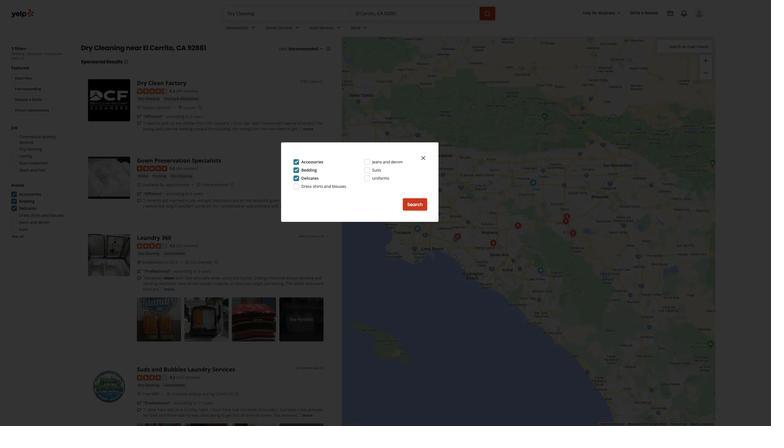 Task type: vqa. For each thing, say whether or not it's contained in the screenshot.
THE 16 INFO V2 icon
yes



Task type: locate. For each thing, give the bounding box(es) containing it.
2 vertical spatial group
[[10, 183, 70, 240]]

16 speech v2 image for gown preservation specialists
[[137, 199, 141, 203]]

cleaning
[[27, 146, 42, 152]]

0 horizontal spatial search
[[407, 201, 423, 208]]

inegi
[[660, 423, 667, 426]]

gown preservation specialists
[[137, 157, 221, 164]]

2 "professional" from the top
[[143, 401, 171, 406]]

laundromat link down (147
[[163, 383, 186, 388]]

more down kindness!
[[303, 126, 314, 131]]

1 vertical spatial in
[[165, 260, 168, 265]]

treated
[[261, 121, 274, 126]]

accessories inside search dialog
[[301, 159, 323, 165]]

users
[[193, 114, 203, 119], [193, 191, 203, 197], [201, 269, 211, 274], [203, 401, 213, 406]]

my inside "i went to pick up my clothes from the cleaners. i must say i was treated with special kindness! the young lady saw me walking toward the building; she recognized me then went to get…"
[[176, 121, 181, 126]]

16 chevron down v2 image
[[617, 11, 621, 15]]

have inside ""i came here late on a sunday night. i must have had ten loads of laundry / blankets. i was pressed for time and there was no way i was going to get this all done at home. the moment…""
[[222, 407, 231, 413]]

2 vertical spatial "i
[[143, 407, 146, 413]]

1 vertical spatial 4.2 link
[[170, 374, 175, 381]]

bedding down filters at the top
[[11, 51, 24, 56]]

"i up waited
[[143, 198, 146, 203]]

a
[[641, 10, 644, 16], [29, 97, 31, 102], [181, 407, 183, 413], [699, 423, 701, 426]]

reviews) for clean
[[183, 88, 198, 94]]

dry cleaning button for and
[[137, 383, 161, 388]]

1 horizontal spatial for
[[592, 10, 598, 16]]

free for free estimates
[[202, 182, 210, 188]]

see inside see portfolio link
[[290, 317, 296, 322]]

an
[[241, 204, 245, 209]]

3 16 speech v2 image from the top
[[137, 408, 141, 413]]

2 4.2 from the top
[[170, 375, 175, 380]]

open now button
[[11, 74, 36, 83]]

the right from
[[207, 121, 213, 126]]

was left pressed
[[300, 407, 307, 413]]

0 vertical spatial of
[[258, 407, 262, 413]]

dry cleaning link for clean
[[137, 96, 161, 102]]

- up pick
[[164, 114, 165, 119]]

4.2 for 360
[[170, 243, 175, 249]]

jeans inside search dialog
[[372, 159, 382, 165]]

by
[[160, 182, 164, 188]]

sponsored results
[[81, 59, 123, 65]]

chocolate
[[212, 198, 230, 203]]

got up "too"
[[162, 198, 168, 203]]

1 horizontal spatial accessories
[[45, 51, 63, 56]]

laundromat
[[164, 251, 185, 256], [164, 383, 185, 388]]

0 vertical spatial bedding
[[11, 51, 24, 56]]

and inside ""i came here late on a sunday night. i must have had ten loads of laundry / blankets. i was pressed for time and there was no way i was going to get this all done at home. the moment…""
[[159, 413, 166, 418]]

free
[[202, 182, 210, 188], [143, 392, 151, 397]]

16 luxury v2 image
[[178, 105, 182, 110]]

1 horizontal spatial •
[[42, 51, 44, 56]]

0 vertical spatial denim
[[391, 159, 403, 165]]

reviews) for 360
[[183, 243, 198, 249]]

my inside ""i recently got married in july and got chocolate cake on my beautiful gown. i was concerned that if i waited too long it wouldn't come off. so i scheduled an appointment with gown…""
[[246, 198, 251, 203]]

1 vertical spatial bedding
[[301, 168, 317, 173]]

0 vertical spatial on
[[240, 198, 245, 203]]

dry cleaning button up free wifi
[[137, 383, 161, 388]]

1 vertical spatial free
[[143, 392, 151, 397]]

jeans up "see all"
[[19, 220, 29, 225]]

accessories inside "3 filters bedding • delicates • accessories clear all"
[[45, 51, 63, 56]]

1 horizontal spatial of
[[679, 423, 682, 426]]

0 vertical spatial 4.2
[[170, 243, 175, 249]]

1 4.2 link from the top
[[170, 243, 175, 249]]

yelp for business
[[583, 10, 615, 16]]

on
[[240, 198, 245, 203], [175, 407, 180, 413]]

laundromat up 2015
[[164, 251, 185, 256]]

1 vertical spatial accessories
[[301, 159, 323, 165]]

360
[[162, 234, 171, 242]]

more
[[303, 126, 314, 131], [164, 287, 174, 292], [302, 413, 313, 418]]

sort:
[[279, 46, 288, 51]]

filters
[[15, 46, 26, 51]]

0 horizontal spatial free
[[143, 392, 151, 397]]

group containing job
[[10, 125, 70, 175]]

0 vertical spatial delicates
[[27, 51, 41, 56]]

when
[[211, 276, 221, 281]]

1 horizontal spatial shirts
[[313, 184, 323, 189]]

in
[[185, 198, 188, 203], [165, 260, 168, 265], [231, 281, 234, 286]]

"efficient" for clean
[[143, 114, 163, 119]]

users up safe
[[201, 269, 211, 274]]

laundry up (147 reviews) link
[[188, 366, 211, 374]]

cerrito,
[[150, 43, 175, 53]]

featured
[[11, 65, 29, 71]]

suds and bubbles laundry services image
[[528, 177, 539, 189], [88, 366, 130, 408]]

i right night.
[[210, 407, 211, 413]]

more link down pressed
[[302, 413, 313, 418]]

free right '16 free wifi v2' icon
[[143, 392, 151, 397]]

0 vertical spatial accessories
[[45, 51, 63, 56]]

3 "i from the top
[[143, 407, 146, 413]]

more down pressed
[[302, 413, 313, 418]]

- down available by appointment
[[164, 191, 165, 197]]

1 vertical spatial jeans
[[19, 220, 29, 225]]

more link
[[303, 126, 314, 131], [164, 287, 174, 292], [302, 413, 313, 418]]

24 chevron down v2 image left auto at the top
[[294, 24, 301, 31]]

"professional" for and
[[143, 401, 171, 406]]

0 vertical spatial "professional"
[[143, 269, 171, 274]]

laundry 360 image
[[412, 224, 423, 235], [88, 234, 130, 276]]

appointment
[[165, 182, 189, 188], [246, 204, 270, 209]]

1 vertical spatial 4.2 star rating image
[[137, 375, 167, 381]]

24 chevron down v2 image inside restaurants link
[[250, 24, 257, 31]]

1 vertical spatial on
[[175, 407, 180, 413]]

here inside and i feel very safe when using this facility. change machine always working and vending machines have all the laundry supplies in case you forget something. the ladies who work here are…"
[[143, 287, 152, 292]]

users right 4
[[193, 191, 203, 197]]

0 horizontal spatial must
[[212, 407, 221, 413]]

business
[[599, 10, 615, 16]]

laundromat button down (147
[[163, 383, 186, 388]]

24 chevron down v2 image right the restaurants
[[250, 24, 257, 31]]

in up 'wouldn't'
[[185, 198, 188, 203]]

2 horizontal spatial the
[[316, 121, 323, 126]]

1 4.2 star rating image from the top
[[137, 243, 167, 249]]

24 chevron down v2 image right auto services
[[335, 24, 342, 31]]

write a review
[[630, 10, 658, 16]]

moment…"
[[281, 413, 301, 418]]

got
[[162, 198, 168, 203], [205, 198, 211, 203]]

dry cleaning up established
[[138, 251, 159, 256]]

"i up young
[[143, 121, 146, 126]]

2 16 trending v2 image from the top
[[137, 269, 141, 274]]

4.3 star rating image
[[137, 88, 167, 94]]

24 chevron down v2 image inside auto services link
[[335, 24, 342, 31]]

1 vertical spatial with
[[271, 204, 279, 209]]

0 vertical spatial laundromat button
[[163, 251, 186, 257]]

24 chevron down v2 image
[[362, 24, 369, 31]]

according up married
[[166, 191, 184, 197]]

1 vertical spatial suds and bubbles laundry services image
[[88, 366, 130, 408]]

reviews) up alterations
[[183, 88, 198, 94]]

1 vertical spatial laundromat
[[164, 383, 185, 388]]

me down treated
[[261, 126, 266, 131]]

1 vertical spatial laundromat button
[[163, 383, 186, 388]]

see for see all
[[11, 234, 18, 239]]

0 vertical spatial 16 trending v2 image
[[137, 114, 141, 119]]

laundry right commercial
[[42, 134, 56, 139]]

2 laundromat button from the top
[[163, 383, 186, 388]]

group
[[700, 55, 712, 80], [10, 125, 70, 175], [10, 183, 70, 240]]

(58 reviews) link
[[176, 243, 198, 249]]

home
[[266, 25, 277, 30]]

"i left the came
[[143, 407, 146, 413]]

bedding down article
[[19, 199, 35, 204]]

2 vertical spatial delicates
[[19, 206, 36, 211]]

16 trending v2 image up 16 speech v2 icon
[[137, 269, 141, 274]]

a right report
[[699, 423, 701, 426]]

1 vertical spatial more link
[[164, 287, 174, 292]]

0 horizontal spatial blouses
[[50, 213, 64, 218]]

1 horizontal spatial services
[[278, 25, 293, 30]]

24 chevron down v2 image inside home services link
[[294, 24, 301, 31]]

data
[[634, 423, 640, 426]]

0 vertical spatial suits
[[372, 168, 381, 173]]

16 speech v2 image for suds and bubbles laundry services
[[137, 408, 141, 413]]

- for 360
[[172, 269, 173, 274]]

users for laundry 360
[[201, 269, 211, 274]]

0 vertical spatial my
[[176, 121, 181, 126]]

3 inside "3 filters bedding • delicates • accessories clear all"
[[11, 46, 13, 51]]

ca
[[176, 43, 186, 53]]

2 vertical spatial more link
[[302, 413, 313, 418]]

0 vertical spatial 3
[[11, 46, 13, 51]]

3 24 chevron down v2 image from the left
[[335, 24, 342, 31]]

in inside ""i recently got married in july and got chocolate cake on my beautiful gown. i was concerned that if i waited too long it wouldn't come off. so i scheduled an appointment with gown…""
[[185, 198, 188, 203]]

cleaning for suds
[[145, 383, 159, 388]]

a left quote
[[29, 97, 31, 102]]

then
[[268, 126, 276, 131]]

of up at
[[258, 407, 262, 413]]

"professional" for 360
[[143, 269, 171, 274]]

wash
[[19, 168, 29, 173]]

1 laundromat from the top
[[164, 251, 185, 256]]

suits up uniforms
[[372, 168, 381, 173]]

dry clean factory image
[[567, 228, 579, 240], [567, 228, 579, 240]]

1 vertical spatial see
[[290, 317, 296, 322]]

users right the 2
[[193, 114, 203, 119]]

16 available by appointment v2 image
[[137, 183, 141, 187]]

2 16 speech v2 image from the top
[[137, 199, 141, 203]]

accessories
[[45, 51, 63, 56], [301, 159, 323, 165], [19, 192, 41, 197]]

0 vertical spatial 4.2 star rating image
[[137, 243, 167, 249]]

are…"
[[153, 287, 163, 292]]

reviews) down suds and bubbles laundry services link
[[185, 375, 200, 380]]

more
[[351, 25, 361, 30]]

search inside button
[[407, 201, 423, 208]]

• down filters at the top
[[25, 51, 26, 56]]

4.2 left (147
[[170, 375, 175, 380]]

restaurants link
[[222, 20, 261, 37]]

1 horizontal spatial search
[[669, 44, 681, 49]]

must inside ""i came here late on a sunday night. i must have had ten loads of laundry / blankets. i was pressed for time and there was no way i was going to get this all done at home. the moment…""
[[212, 407, 221, 413]]

and inside ""i recently got married in july and got chocolate cake on my beautiful gown. i was concerned that if i waited too long it wouldn't come off. so i scheduled an appointment with gown…""
[[197, 198, 204, 203]]

"i inside "i went to pick up my clothes from the cleaners. i must say i was treated with special kindness! the young lady saw me walking toward the building; she recognized me then went to get…"
[[143, 121, 146, 126]]

0 vertical spatial in
[[185, 198, 188, 203]]

laundry inside and i feel very safe when using this facility. change machine always working and vending machines have all the laundry supplies in case you forget something. the ladies who work here are…"
[[199, 281, 213, 286]]

2 24 chevron down v2 image from the left
[[294, 24, 301, 31]]

1 horizontal spatial jeans and denim
[[372, 159, 403, 165]]

cleaners.
[[214, 121, 230, 126]]

was up the recognized
[[253, 121, 260, 126]]

appointment inside ""i recently got married in july and got chocolate cake on my beautiful gown. i was concerned that if i waited too long it wouldn't come off. so i scheduled an appointment with gown…""
[[246, 204, 270, 209]]

laundry up home.
[[263, 407, 277, 413]]

•
[[25, 51, 26, 56], [42, 51, 44, 56]]

16 speech v2 image down the 16 speaks spanish v2 image
[[137, 121, 141, 126]]

2 vertical spatial the
[[192, 281, 198, 286]]

bedding
[[11, 51, 24, 56], [301, 168, 317, 173], [19, 199, 35, 204]]

cleaning
[[94, 43, 125, 53], [145, 96, 159, 101], [178, 174, 192, 179], [145, 251, 159, 256], [145, 383, 159, 388]]

0 vertical spatial group
[[700, 55, 712, 80]]

available
[[143, 182, 159, 188]]

laundromat link for 360
[[163, 251, 186, 257]]

dry clean factory
[[137, 79, 187, 87]]

dry cleaning link up free wifi
[[137, 383, 161, 388]]

0 horizontal spatial on
[[175, 407, 180, 413]]

delicates right clear all link
[[27, 51, 41, 56]]

1 "professional" from the top
[[143, 269, 171, 274]]

0 vertical spatial search
[[669, 44, 681, 49]]

2 vertical spatial in
[[231, 281, 234, 286]]

users for suds and bubbles laundry services
[[203, 401, 213, 406]]

0 vertical spatial must
[[233, 121, 242, 126]]

4.2 star rating image down laundry 360 link
[[137, 243, 167, 249]]

delicates inside group
[[19, 206, 36, 211]]

11
[[198, 401, 202, 406]]

in left 2015
[[165, 260, 168, 265]]

lucy's residential & commercial laundry service image
[[561, 211, 573, 223]]

get
[[226, 413, 232, 418]]

all inside "3 filters bedding • delicates • accessories clear all"
[[20, 56, 24, 61]]

1 vertical spatial "professional"
[[143, 401, 171, 406]]

2 vertical spatial laundry
[[263, 407, 277, 413]]

2 "i from the top
[[143, 198, 146, 203]]

0 horizontal spatial map
[[687, 44, 696, 49]]

established in 2015
[[143, 260, 178, 265]]

"professional"
[[143, 269, 171, 274], [143, 401, 171, 406]]

rd
[[319, 157, 324, 162]]

scheduled
[[221, 204, 240, 209]]

0 horizontal spatial 24 chevron down v2 image
[[250, 24, 257, 31]]

0 vertical spatial laundry
[[137, 234, 160, 242]]

dress inside group
[[19, 213, 30, 218]]

express custom cuts tailoring & cleaners image
[[560, 216, 571, 227]]

a down "professional" - according to 11 users
[[181, 407, 183, 413]]

laundromat link for and
[[163, 383, 186, 388]]

in left case
[[231, 281, 234, 286]]

1 horizontal spatial see
[[290, 317, 296, 322]]

this inside and i feel very safe when using this facility. change machine always working and vending machines have all the laundry supplies in case you forget something. the ladies who work here are…"
[[233, 276, 239, 281]]

see
[[11, 234, 18, 239], [290, 317, 296, 322]]

16 trending v2 image for laundry
[[137, 269, 141, 274]]

according for preservation
[[166, 191, 184, 197]]

dress up concerned
[[301, 184, 312, 189]]

laundromat button
[[163, 251, 186, 257], [163, 383, 186, 388]]

16 info v2 image
[[326, 47, 331, 51]]

1 vertical spatial blouses
[[50, 213, 64, 218]]

this down had
[[233, 413, 239, 418]]

as
[[682, 44, 686, 49]]

reviews) for preservation
[[183, 166, 198, 171]]

0 vertical spatial dress
[[301, 184, 312, 189]]

map data ©2023 google, inegi
[[628, 423, 667, 426]]

1 vertical spatial 16 trending v2 image
[[137, 269, 141, 274]]

ten
[[240, 407, 246, 413]]

92881
[[187, 43, 206, 53]]

sewing & alterations link
[[163, 96, 200, 102]]

there
[[167, 413, 177, 418]]

3 16 trending v2 image from the top
[[137, 401, 141, 406]]

with down gown.
[[271, 204, 279, 209]]

1 me from the left
[[172, 126, 178, 131]]

16 trending v2 image down '16 free wifi v2' icon
[[137, 401, 141, 406]]

16 speech v2 image
[[137, 121, 141, 126], [137, 199, 141, 203], [137, 408, 141, 413]]

laundromat link up 2015
[[163, 251, 186, 257]]

0 horizontal spatial laundry
[[42, 134, 56, 139]]

24 chevron down v2 image
[[250, 24, 257, 31], [294, 24, 301, 31], [335, 24, 342, 31]]

laundromat for 360
[[164, 251, 185, 256]]

16 established in v2 image
[[137, 260, 141, 265]]

"professional" up the came
[[143, 401, 171, 406]]

keyboard shortcuts
[[600, 423, 625, 426]]

1 4.2 from the top
[[170, 243, 175, 249]]

2 • from the left
[[42, 51, 44, 56]]

0 vertical spatial 16 speech v2 image
[[137, 121, 141, 126]]

a inside button
[[29, 97, 31, 102]]

more link down kindness!
[[303, 126, 314, 131]]

a for report
[[699, 423, 701, 426]]

None search field
[[223, 7, 496, 20]]

0 vertical spatial with
[[275, 121, 283, 126]]

1 horizontal spatial map
[[702, 423, 707, 426]]

must up going
[[212, 407, 221, 413]]

this up case
[[233, 276, 239, 281]]

this inside ""i came here late on a sunday night. i must have had ten loads of laundry / blankets. i was pressed for time and there was no way i was going to get this all done at home. the moment…""
[[233, 413, 239, 418]]

1 vertical spatial my
[[246, 198, 251, 203]]

sewing & alterations
[[164, 96, 199, 101]]

married
[[169, 198, 184, 203]]

dry cleaning for clean
[[138, 96, 159, 101]]

info icon image
[[198, 105, 202, 110], [198, 105, 202, 110], [230, 183, 235, 187], [230, 183, 235, 187], [214, 260, 218, 265], [214, 260, 218, 265], [235, 392, 239, 396], [235, 392, 239, 396]]

i up moment…"
[[298, 407, 299, 413]]

1 horizontal spatial 24 chevron down v2 image
[[294, 24, 301, 31]]

441 e carson st
[[299, 234, 324, 239]]

search image
[[484, 10, 491, 17]]

(58 reviews)
[[176, 243, 198, 249]]

dry cleaning link down 4.3 star rating image
[[137, 96, 161, 102]]

1 24 chevron down v2 image from the left
[[250, 24, 257, 31]]

cake
[[231, 198, 239, 203]]

to
[[185, 114, 189, 119], [157, 121, 160, 126], [287, 126, 291, 131], [185, 191, 189, 197], [193, 269, 197, 274], [193, 401, 197, 406], [221, 413, 225, 418]]

according for 360
[[174, 269, 192, 274]]

1 horizontal spatial my
[[246, 198, 251, 203]]

2 "efficient" from the top
[[143, 191, 163, 197]]

1 vertical spatial jeans and denim
[[19, 220, 50, 225]]

dry cleaning up free wifi
[[138, 383, 159, 388]]

more down machines
[[164, 287, 174, 292]]

0 horizontal spatial dress shirts and blouses
[[19, 213, 64, 218]]

free right 16 free estimates v2 image
[[202, 182, 210, 188]]

"i recently got married in july and got chocolate cake on my beautiful gown. i was concerned that if i waited too long it wouldn't come off. so i scheduled an appointment with gown…"
[[143, 198, 323, 209]]

4.2 for and
[[170, 375, 175, 380]]

0 vertical spatial here
[[143, 287, 152, 292]]

0 horizontal spatial for
[[143, 413, 148, 418]]

restaurants
[[227, 25, 249, 30]]

search for search
[[407, 201, 423, 208]]

with up then
[[275, 121, 283, 126]]

1 vertical spatial for
[[143, 413, 148, 418]]

16 trending v2 image
[[137, 114, 141, 119], [137, 269, 141, 274], [137, 401, 141, 406]]

1 vertical spatial map
[[702, 423, 707, 426]]

"i inside ""i came here late on a sunday night. i must have had ten loads of laundry / blankets. i was pressed for time and there was no way i was going to get this all done at home. the moment…""
[[143, 407, 146, 413]]

dress up "see all"
[[19, 213, 30, 218]]

jeans
[[372, 159, 382, 165], [19, 220, 29, 225]]

jeans and denim inside search dialog
[[372, 159, 403, 165]]

4.2 link left (58
[[170, 243, 175, 249]]

a for request
[[29, 97, 31, 102]]

more for bubbles
[[302, 413, 313, 418]]

0 vertical spatial 4.2 link
[[170, 243, 175, 249]]

0 horizontal spatial jeans
[[19, 220, 29, 225]]

no
[[186, 413, 191, 418]]

"efficient" down the speaks spanish on the top of the page
[[143, 114, 163, 119]]

- for clean
[[164, 114, 165, 119]]

the inside and i feel very safe when using this facility. change machine always working and vending machines have all the laundry supplies in case you forget something. the ladies who work here are…"
[[192, 281, 198, 286]]

5.0 link
[[170, 165, 175, 171]]

1 vertical spatial must
[[212, 407, 221, 413]]

dry cleaning button for 360
[[137, 251, 161, 257]]

1 laundromat link from the top
[[163, 251, 186, 257]]

my right up at the left of the page
[[176, 121, 181, 126]]

services right the home
[[278, 25, 293, 30]]

services right auto at the top
[[319, 25, 334, 30]]

1 laundromat button from the top
[[163, 251, 186, 257]]

dry cleaning button up established
[[137, 251, 161, 257]]

2 horizontal spatial accessories
[[301, 159, 323, 165]]

1 vertical spatial this
[[233, 413, 239, 418]]

0 horizontal spatial the
[[273, 413, 280, 418]]

services
[[278, 25, 293, 30], [319, 25, 334, 30], [212, 366, 235, 374]]

home.
[[261, 413, 272, 418]]

0 horizontal spatial •
[[25, 51, 26, 56]]

pick
[[161, 121, 169, 126]]

1 16 speech v2 image from the top
[[137, 121, 141, 126]]

1 vertical spatial more
[[164, 287, 174, 292]]

business categories element
[[222, 20, 704, 37]]

2 vertical spatial 16 speech v2 image
[[137, 408, 141, 413]]

2 horizontal spatial 24 chevron down v2 image
[[335, 24, 342, 31]]

suits inside group
[[19, 227, 28, 232]]

1 "efficient" from the top
[[143, 114, 163, 119]]

the inside "i went to pick up my clothes from the cleaners. i must say i was treated with special kindness! the young lady saw me walking toward the building; she recognized me then went to get…"
[[316, 121, 323, 126]]

and i feel very safe when using this facility. change machine always working and vending machines have all the laundry supplies in case you forget something. the ladies who work here are…"
[[143, 276, 323, 292]]

e
[[306, 234, 308, 239]]

1 horizontal spatial denim
[[391, 159, 403, 165]]

dry cleaning link up established
[[137, 251, 161, 257]]

must inside "i went to pick up my clothes from the cleaners. i must say i was treated with special kindness! the young lady saw me walking toward the building; she recognized me then went to get…"
[[233, 121, 242, 126]]

0 horizontal spatial suds and bubbles laundry services image
[[88, 366, 130, 408]]

1 horizontal spatial got
[[205, 198, 211, 203]]

1 16 trending v2 image from the top
[[137, 114, 141, 119]]

map left error
[[702, 423, 707, 426]]

0 vertical spatial free
[[202, 182, 210, 188]]

the down the very
[[192, 281, 198, 286]]

"i went to pick up my clothes from the cleaners. i must say i was treated with special kindness! the young lady saw me walking toward the building; she recognized me then went to get…"
[[143, 121, 323, 131]]

say
[[243, 121, 250, 126]]

cleaning for dry
[[145, 96, 159, 101]]

2 laundromat from the top
[[164, 383, 185, 388]]

power cleaners image
[[535, 265, 546, 276]]

treatment
[[29, 161, 48, 166]]

for inside ""i came here late on a sunday night. i must have had ten loads of laundry / blankets. i was pressed for time and there was no way i was going to get this all done at home. the moment…""
[[143, 413, 148, 418]]

2 horizontal spatial laundry
[[263, 407, 277, 413]]

0 vertical spatial dress shirts and blouses
[[301, 184, 346, 189]]

1 vertical spatial laundry
[[199, 281, 213, 286]]

dry cleaning for and
[[138, 383, 159, 388]]

"i inside ""i recently got married in july and got chocolate cake on my beautiful gown. i was concerned that if i waited too long it wouldn't come off. so i scheduled an appointment with gown…""
[[143, 198, 146, 203]]

here left late
[[158, 407, 166, 413]]

was inside ""i recently got married in july and got chocolate cake on my beautiful gown. i was concerned that if i waited too long it wouldn't come off. so i scheduled an appointment with gown…""
[[284, 198, 291, 203]]

map right the as
[[687, 44, 696, 49]]

4.2 star rating image for laundry
[[137, 243, 167, 249]]

laundry left 360
[[137, 234, 160, 242]]

4.2 link for 360
[[170, 243, 175, 249]]

0 vertical spatial the
[[207, 121, 213, 126]]

• right clear all link
[[42, 51, 44, 56]]

the right toward
[[208, 126, 214, 131]]

"i came here late on a sunday night. i must have had ten loads of laundry / blankets. i was pressed for time and there was no way i was going to get this all done at home. the moment…"
[[143, 407, 323, 418]]

4.2 star rating image
[[137, 243, 167, 249], [137, 375, 167, 381]]

0 vertical spatial see
[[11, 234, 18, 239]]

jeans and denim up "see all"
[[19, 220, 50, 225]]

services up covid-
[[212, 366, 235, 374]]

2 4.2 link from the top
[[170, 374, 175, 381]]

16 speech v2 image left the came
[[137, 408, 141, 413]]

suds and bubbles laundry services
[[137, 366, 235, 374]]

2 laundromat link from the top
[[163, 383, 186, 388]]

0 vertical spatial have
[[177, 281, 186, 286]]

shortcuts
[[613, 423, 625, 426]]

of left use
[[679, 423, 682, 426]]

with inside "i went to pick up my clothes from the cleaners. i must say i was treated with special kindness! the young lady saw me walking toward the building; she recognized me then went to get…"
[[275, 121, 283, 126]]

2 4.2 star rating image from the top
[[137, 375, 167, 381]]

i left feel
[[183, 276, 184, 281]]

1 horizontal spatial dress
[[301, 184, 312, 189]]

1 horizontal spatial appointment
[[246, 204, 270, 209]]

google image
[[343, 419, 362, 426]]

dress shirts and blouses inside search dialog
[[301, 184, 346, 189]]

according for and
[[174, 401, 192, 406]]

1 horizontal spatial blouses
[[332, 184, 346, 189]]

went right then
[[277, 126, 286, 131]]

1 "i from the top
[[143, 121, 146, 126]]



Task type: describe. For each thing, give the bounding box(es) containing it.
dry up the sponsored
[[81, 43, 93, 53]]

services for auto services
[[319, 25, 334, 30]]

user actions element
[[578, 7, 712, 42]]

dry cleaning button for clean
[[137, 96, 161, 102]]

see all
[[11, 234, 24, 239]]

4
[[190, 191, 192, 197]]

long
[[166, 204, 174, 209]]

(84 reviews)
[[176, 166, 198, 171]]

auto services link
[[305, 20, 347, 37]]

to up the very
[[193, 269, 197, 274]]

map region
[[303, 0, 734, 426]]

shirts inside search dialog
[[313, 184, 323, 189]]

4.2 link for and
[[170, 374, 175, 381]]

a inside ""i came here late on a sunday night. i must have had ten loads of laundry / blankets. i was pressed for time and there was no way i was going to get this all done at home. the moment…""
[[181, 407, 183, 413]]

16 free estimates v2 image
[[196, 183, 201, 187]]

case
[[235, 281, 243, 286]]

specialists
[[192, 157, 221, 164]]

loads
[[247, 407, 257, 413]]

dry cleaning link for and
[[137, 383, 161, 388]]

1 vertical spatial the
[[208, 126, 214, 131]]

dry cleaning link down (84
[[170, 174, 193, 179]]

map for error
[[702, 423, 707, 426]]

laundromat button for 360
[[163, 251, 186, 257]]

gown…"
[[280, 204, 295, 209]]

clothes
[[182, 121, 196, 126]]

to up lady
[[157, 121, 160, 126]]

2 got from the left
[[205, 198, 211, 203]]

- for and
[[172, 401, 173, 406]]

1 vertical spatial 3
[[198, 269, 200, 274]]

blouses inside search dialog
[[332, 184, 346, 189]]

"efficient" for preservation
[[143, 191, 163, 197]]

search dialog
[[0, 0, 771, 426]]

stain
[[19, 161, 28, 166]]

using
[[222, 276, 232, 281]]

(147 reviews) link
[[176, 374, 200, 381]]

zoom out image
[[703, 70, 709, 77]]

laundry inside commercial laundry services
[[42, 134, 56, 139]]

gown preservation specialists image
[[88, 157, 130, 199]]

the inside and i feel very safe when using this facility. change machine always working and vending machines have all the laundry supplies in case you forget something. the ladies who work here are…"
[[286, 281, 293, 286]]

"i for dry
[[143, 121, 146, 126]]

all inside ""i came here late on a sunday night. i must have had ten loads of laundry / blankets. i was pressed for time and there was no way i was going to get this all done at home. the moment…""
[[240, 413, 245, 418]]

who
[[305, 281, 313, 286]]

2015
[[169, 260, 178, 265]]

1 horizontal spatial laundry 360 image
[[412, 224, 423, 235]]

dry down the 5.0
[[171, 174, 177, 179]]

working
[[299, 276, 314, 281]]

5 star rating image
[[137, 166, 167, 172]]

24 chevron down v2 image for home services
[[294, 24, 301, 31]]

0 horizontal spatial services
[[212, 366, 235, 374]]

delicates inside search dialog
[[301, 176, 319, 181]]

here inside ""i came here late on a sunday night. i must have had ten loads of laundry / blankets. i was pressed for time and there was no way i was going to get this all done at home. the moment…""
[[158, 407, 166, 413]]

more link for bubbles
[[302, 413, 313, 418]]

to left 4
[[185, 191, 189, 197]]

wifi
[[152, 392, 159, 397]]

gown preservation specialists link
[[137, 157, 221, 164]]

dry up 4.3 star rating image
[[137, 79, 147, 87]]

eco-
[[190, 260, 198, 265]]

terms
[[670, 423, 678, 426]]

best cleaners image
[[452, 231, 463, 243]]

more for factory
[[303, 126, 314, 131]]

have inside and i feel very safe when using this facility. change machine always working and vending machines have all the laundry supplies in case you forget something. the ladies who work here are…"
[[177, 281, 186, 286]]

1 vertical spatial dress shirts and blouses
[[19, 213, 64, 218]]

i right say
[[251, 121, 252, 126]]

night.
[[198, 407, 209, 413]]

"i for gown
[[143, 198, 146, 203]]

i right gown.
[[282, 198, 283, 203]]

way
[[192, 413, 199, 418]]

friendly
[[198, 260, 212, 265]]

auto services
[[310, 25, 334, 30]]

fast-
[[15, 87, 23, 91]]

off.
[[206, 204, 212, 209]]

dry cleaning down (84
[[171, 174, 192, 179]]

going
[[210, 413, 220, 418]]

all inside and i feel very safe when using this facility. change machine always working and vending machines have all the laundry supplies in case you forget something. the ladies who work here are…"
[[187, 281, 191, 286]]

(44
[[176, 88, 182, 94]]

19
[[229, 392, 233, 397]]

preservation
[[154, 157, 190, 164]]

dr.
[[319, 79, 324, 84]]

1 vertical spatial laundry
[[188, 366, 211, 374]]

2 vertical spatial accessories
[[19, 192, 41, 197]]

"efficient" - according to 4 users
[[143, 191, 203, 197]]

bridal link
[[137, 174, 149, 179]]

for inside button
[[592, 10, 598, 16]]

2 me from the left
[[261, 126, 266, 131]]

to inside ""i came here late on a sunday night. i must have had ten loads of laundry / blankets. i was pressed for time and there was no way i was going to get this all done at home. the moment…""
[[221, 413, 225, 418]]

dry cleaning near el cerrito, ca 92881
[[81, 43, 206, 53]]

i right so
[[219, 204, 220, 209]]

©2023
[[641, 423, 649, 426]]

featured group
[[10, 65, 70, 116]]

dry clean factory link
[[137, 79, 187, 87]]

delicates inside "3 filters bedding • delicates • accessories clear all"
[[27, 51, 41, 56]]

stain treatment
[[19, 161, 48, 166]]

dry up 16 established in v2 'icon'
[[138, 251, 144, 256]]

factory
[[165, 79, 187, 87]]

pickup
[[189, 392, 201, 397]]

map for moves
[[687, 44, 696, 49]]

use
[[682, 423, 687, 426]]

cleaning for laundry
[[145, 251, 159, 256]]

4.3 link
[[170, 88, 175, 94]]

dry cleaning link for 360
[[137, 251, 161, 257]]

0 horizontal spatial laundry 360 image
[[88, 234, 130, 276]]

according for clean
[[166, 114, 184, 119]]

bedding inside "3 filters bedding • delicates • accessories clear all"
[[11, 51, 24, 56]]

dry cleaning for 360
[[138, 251, 159, 256]]

0 vertical spatial went
[[147, 121, 156, 126]]

to down the special
[[287, 126, 291, 131]]

suits inside search dialog
[[372, 168, 381, 173]]

laundry inside ""i came here late on a sunday night. i must have had ten loads of laundry / blankets. i was pressed for time and there was no way i was going to get this all done at home. the moment…""
[[263, 407, 277, 413]]

lucy's laundry & dry cleaning image
[[488, 238, 499, 249]]

search as map moves
[[669, 44, 709, 49]]

1 vertical spatial denim
[[38, 220, 50, 225]]

16 trending v2 image
[[137, 192, 141, 196]]

you
[[244, 281, 251, 286]]

cleaning up results
[[94, 43, 125, 53]]

forget
[[252, 281, 263, 286]]

to left 11
[[193, 401, 197, 406]]

with inside ""i recently got married in july and got chocolate cake on my beautiful gown. i was concerned that if i waited too long it wouldn't come off. so i scheduled an appointment with gown…""
[[271, 204, 279, 209]]

gown preservation specialists image
[[567, 227, 578, 238]]

search button
[[403, 198, 427, 211]]

a for write
[[641, 10, 644, 16]]

report
[[690, 423, 699, 426]]

luxury
[[183, 105, 196, 110]]

temescal
[[297, 157, 312, 162]]

i up she
[[231, 121, 232, 126]]

16 eco friendly v2 image
[[185, 260, 189, 265]]

machine
[[269, 276, 285, 281]]

projects image
[[667, 10, 674, 17]]

users for dry clean factory
[[193, 114, 203, 119]]

16 speech v2 image for dry clean factory
[[137, 121, 141, 126]]

request
[[15, 97, 28, 102]]

more link
[[347, 20, 373, 37]]

16 speaks spanish v2 image
[[137, 105, 141, 110]]

search for search as map moves
[[669, 44, 681, 49]]

speaks
[[143, 105, 155, 110]]

16 trending v2 image for suds
[[137, 401, 141, 406]]

on inside ""i came here late on a sunday night. i must have had ten loads of laundry / blankets. i was pressed for time and there was no way i was going to get this all done at home. the moment…""
[[175, 407, 180, 413]]

more link for factory
[[303, 126, 314, 131]]

auto
[[310, 25, 318, 30]]

24 chevron down v2 image for auto services
[[335, 24, 342, 31]]

reviews) for and
[[185, 375, 200, 380]]

1 got from the left
[[162, 198, 168, 203]]

i left waited
[[143, 204, 144, 209]]

map
[[628, 423, 634, 426]]

441
[[299, 234, 305, 239]]

i right way
[[200, 413, 201, 418]]

toward
[[194, 126, 207, 131]]

was inside "i went to pick up my clothes from the cleaners. i must say i was treated with special kindness! the young lady saw me walking toward the building; she recognized me then went to get…"
[[253, 121, 260, 126]]

see for see portfolio
[[290, 317, 296, 322]]

dry cleaning
[[19, 146, 42, 152]]

dry cleaning button down (84
[[170, 174, 193, 179]]

free for free wifi
[[143, 392, 151, 397]]

0 vertical spatial suds and bubbles laundry services image
[[528, 177, 539, 189]]

16 free wifi v2 image
[[137, 392, 141, 397]]

4.2 star rating image for suds
[[137, 375, 167, 381]]

clear
[[11, 56, 19, 61]]

was left no at the bottom left of the page
[[178, 413, 185, 418]]

anaheim hills cleaners image
[[512, 220, 524, 232]]

riverside
[[305, 366, 319, 371]]

1 vertical spatial shirts
[[31, 213, 41, 218]]

fast-responding button
[[11, 85, 45, 93]]

dress inside search dialog
[[301, 184, 312, 189]]

keyboard shortcuts button
[[600, 423, 625, 426]]

carson
[[309, 234, 320, 239]]

notifications image
[[681, 10, 687, 17]]

kindness!
[[298, 121, 315, 126]]

- for preservation
[[164, 191, 165, 197]]

16 trending v2 image for dry
[[137, 114, 141, 119]]

0 horizontal spatial laundry
[[137, 234, 160, 242]]

concerned
[[292, 198, 312, 203]]

&
[[177, 96, 179, 101]]

dr
[[320, 366, 324, 371]]

dry up the 16 speaks spanish v2 image
[[138, 96, 144, 101]]

4726 riverside dr
[[296, 366, 324, 371]]

beautiful
[[252, 198, 269, 203]]

framing
[[153, 174, 166, 179]]

article
[[11, 183, 24, 188]]

dry clean factory image
[[88, 79, 130, 121]]

see portfolio
[[290, 317, 313, 322]]

16 speech v2 image
[[137, 276, 141, 281]]

was down night.
[[202, 413, 209, 418]]

of inside ""i came here late on a sunday night. i must have had ten loads of laundry / blankets. i was pressed for time and there was no way i was going to get this all done at home. the moment…""
[[258, 407, 262, 413]]

ladies
[[294, 281, 304, 286]]

the inside ""i came here late on a sunday night. i must have had ten loads of laundry / blankets. i was pressed for time and there was no way i was going to get this all done at home. the moment…""
[[273, 413, 280, 418]]

to left the 2
[[185, 114, 189, 119]]

16 info v2 image
[[124, 60, 128, 64]]

2 vertical spatial bedding
[[19, 199, 35, 204]]

framing button
[[151, 174, 168, 179]]

bedding inside search dialog
[[301, 168, 317, 173]]

group containing article
[[10, 183, 70, 240]]

2795
[[300, 79, 308, 84]]

1 • from the left
[[25, 51, 26, 56]]

in inside and i feel very safe when using this facility. change machine always working and vending machines have all the laundry supplies in case you forget something. the ladies who work here are…"
[[231, 281, 234, 286]]

suds and bubbles laundry services link
[[137, 366, 235, 374]]

0 horizontal spatial appointment
[[165, 182, 189, 188]]

close image
[[420, 155, 427, 162]]

up
[[170, 121, 175, 126]]

dry up 'ironing'
[[19, 146, 26, 152]]

"i for suds
[[143, 407, 146, 413]]

i inside and i feel very safe when using this facility. change machine always working and vending machines have all the laundry supplies in case you forget something. the ladies who work here are…"
[[183, 276, 184, 281]]

change
[[254, 276, 268, 281]]

quote
[[32, 97, 42, 102]]

laundromat for and
[[164, 383, 185, 388]]

users for gown preservation specialists
[[193, 191, 203, 197]]

job
[[11, 125, 17, 130]]

1 vertical spatial went
[[277, 126, 286, 131]]

sewing & alterations button
[[163, 96, 200, 102]]

denim inside search dialog
[[391, 159, 403, 165]]

dry up '16 free wifi v2' icon
[[138, 383, 144, 388]]

zoom in image
[[703, 57, 709, 64]]

laundromat button for and
[[163, 383, 186, 388]]

error
[[708, 423, 714, 426]]

on inside ""i recently got married in july and got chocolate cake on my beautiful gown. i was concerned that if i waited too long it wouldn't come off. so i scheduled an appointment with gown…""
[[240, 198, 245, 203]]

16 shipping v2 image
[[166, 392, 171, 397]]

24 chevron down v2 image for restaurants
[[250, 24, 257, 31]]

0 horizontal spatial in
[[165, 260, 168, 265]]

cleaning down (84 reviews)
[[178, 174, 192, 179]]

consultations
[[27, 108, 49, 113]]

services for home services
[[278, 25, 293, 30]]

clean
[[148, 79, 164, 87]]

fold
[[38, 168, 45, 173]]

"professional" - according to 3 users
[[143, 269, 211, 274]]



